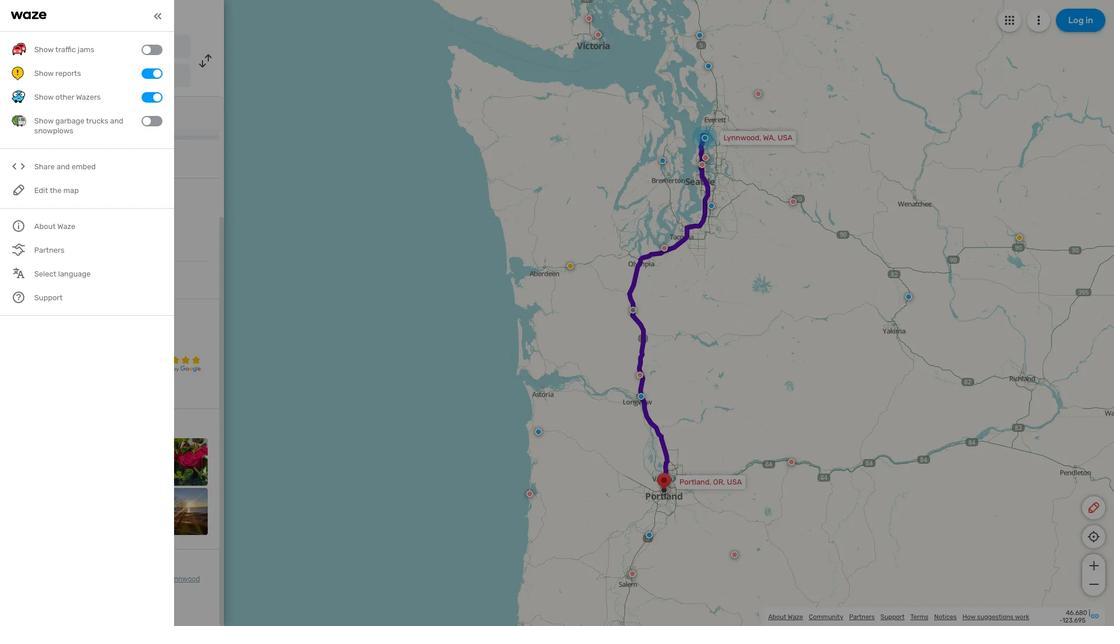 Task type: vqa. For each thing, say whether or not it's contained in the screenshot.
left the 36
no



Task type: locate. For each thing, give the bounding box(es) containing it.
0 horizontal spatial or,
[[79, 73, 90, 81]]

1 vertical spatial wa,
[[763, 133, 776, 142]]

how suggestions work link
[[963, 614, 1030, 621]]

1 vertical spatial lynnwood,
[[130, 576, 165, 584]]

0 vertical spatial directions
[[106, 9, 155, 22]]

lynnwood
[[42, 42, 81, 52], [12, 192, 69, 205], [167, 576, 200, 584]]

2 vertical spatial lynnwood
[[167, 576, 200, 584]]

wa,
[[85, 44, 97, 52], [763, 133, 776, 142], [12, 207, 25, 217]]

notices link
[[934, 614, 957, 621]]

embed
[[72, 163, 96, 171]]

|
[[1089, 610, 1091, 618]]

about
[[768, 614, 786, 621]]

or, right portland
[[79, 73, 90, 81]]

1 vertical spatial 5
[[149, 318, 169, 356]]

share
[[34, 163, 55, 171]]

suggestions
[[977, 614, 1014, 621]]

0 vertical spatial lynnwood wa, usa
[[42, 42, 112, 52]]

1 horizontal spatial or,
[[713, 478, 725, 487]]

lynnwood,
[[724, 133, 761, 142], [130, 576, 165, 584]]

lynnwood wa, usa down starting point button
[[12, 192, 69, 217]]

0 vertical spatial or,
[[79, 73, 90, 81]]

-
[[1060, 618, 1063, 625]]

2 horizontal spatial wa,
[[763, 133, 776, 142]]

123.695
[[1063, 618, 1086, 625]]

destination
[[80, 159, 123, 169]]

miles
[[52, 110, 73, 118]]

community
[[809, 614, 844, 621]]

waze
[[788, 614, 803, 621]]

portland or, usa
[[42, 71, 105, 81]]

0 vertical spatial 5
[[39, 96, 43, 106]]

or, inside portland or, usa
[[79, 73, 90, 81]]

or,
[[79, 73, 90, 81], [713, 478, 725, 487]]

partners
[[849, 614, 875, 621]]

190.1
[[33, 110, 50, 118]]

0 vertical spatial wa,
[[85, 44, 97, 52]]

portland
[[42, 71, 75, 81]]

how
[[963, 614, 976, 621]]

usa
[[99, 44, 112, 52], [91, 73, 105, 81], [778, 133, 793, 142], [27, 207, 43, 217], [727, 478, 742, 487]]

2 vertical spatial wa,
[[12, 207, 25, 217]]

starting point button
[[12, 159, 63, 178]]

1 horizontal spatial directions
[[106, 9, 155, 22]]

review summary
[[12, 308, 76, 318]]

directions inside lynnwood, lynnwood driving directions
[[36, 586, 68, 594]]

0 horizontal spatial wa,
[[12, 207, 25, 217]]

or, right portland,
[[713, 478, 725, 487]]

portland,
[[680, 478, 712, 487]]

and
[[57, 163, 70, 171]]

0 horizontal spatial directions
[[36, 586, 68, 594]]

summary
[[41, 308, 76, 318]]

0 horizontal spatial 5
[[39, 96, 43, 106]]

image 8 of lynnwood, lynnwood image
[[160, 488, 208, 536]]

zoom in image
[[1087, 559, 1101, 573]]

0 vertical spatial lynnwood,
[[724, 133, 761, 142]]

1 vertical spatial or,
[[713, 478, 725, 487]]

1 horizontal spatial lynnwood,
[[724, 133, 761, 142]]

lynnwood wa, usa up portland or, usa at the left top
[[42, 42, 112, 52]]

work
[[1015, 614, 1030, 621]]

www.ci.lynnwood.wa.us link
[[35, 275, 125, 285]]

s
[[45, 96, 50, 106]]

0 horizontal spatial lynnwood,
[[130, 576, 165, 584]]

pencil image
[[1087, 501, 1101, 515]]

lynnwood, for lynnwood
[[130, 576, 165, 584]]

directions
[[106, 9, 155, 22], [36, 586, 68, 594]]

i-
[[33, 96, 39, 106]]

46.680 | -123.695
[[1060, 610, 1091, 625]]

5
[[39, 96, 43, 106], [149, 318, 169, 356]]

starting point
[[12, 159, 63, 169]]

lynnwood, inside lynnwood, lynnwood driving directions
[[130, 576, 165, 584]]

1 horizontal spatial wa,
[[85, 44, 97, 52]]

i-5 s 190.1 miles
[[33, 96, 73, 118]]

5 inside "i-5 s 190.1 miles"
[[39, 96, 43, 106]]

portland, or, usa
[[680, 478, 742, 487]]

or, for portland
[[79, 73, 90, 81]]

1 vertical spatial lynnwood wa, usa
[[12, 192, 69, 217]]

lynnwood, wa, usa
[[724, 133, 793, 142]]

1 vertical spatial directions
[[36, 586, 68, 594]]

lynnwood wa, usa
[[42, 42, 112, 52], [12, 192, 69, 217]]

0 vertical spatial lynnwood
[[42, 42, 81, 52]]



Task type: describe. For each thing, give the bounding box(es) containing it.
lynnwood, for wa,
[[724, 133, 761, 142]]

location image
[[12, 68, 26, 82]]

lynnwood, lynnwood driving directions link
[[12, 576, 200, 594]]

lynnwood inside lynnwood, lynnwood driving directions
[[167, 576, 200, 584]]

share and embed
[[34, 163, 96, 171]]

link image
[[1091, 612, 1100, 621]]

usa inside portland or, usa
[[91, 73, 105, 81]]

1 vertical spatial lynnwood
[[12, 192, 69, 205]]

zoom out image
[[1087, 578, 1101, 592]]

lynnwood, lynnwood driving directions
[[12, 576, 200, 594]]

about waze community partners support terms notices how suggestions work
[[768, 614, 1030, 621]]

support
[[881, 614, 905, 621]]

community link
[[809, 614, 844, 621]]

terms
[[911, 614, 929, 621]]

about waze link
[[768, 614, 803, 621]]

driving directions
[[69, 9, 155, 22]]

driving
[[12, 586, 34, 594]]

starting
[[12, 159, 42, 169]]

partners link
[[849, 614, 875, 621]]

code image
[[12, 160, 26, 174]]

support link
[[881, 614, 905, 621]]

computer image
[[12, 273, 26, 287]]

review
[[12, 308, 39, 318]]

or, for portland,
[[713, 478, 725, 487]]

notices
[[934, 614, 957, 621]]

46.680
[[1066, 610, 1087, 618]]

destination button
[[80, 159, 123, 177]]

image 4 of lynnwood, lynnwood image
[[160, 439, 208, 486]]

point
[[44, 159, 63, 169]]

www.ci.lynnwood.wa.us
[[35, 275, 125, 285]]

1 horizontal spatial 5
[[149, 318, 169, 356]]

terms link
[[911, 614, 929, 621]]

driving
[[69, 9, 104, 22]]

current location image
[[12, 39, 26, 53]]

share and embed link
[[12, 155, 163, 179]]



